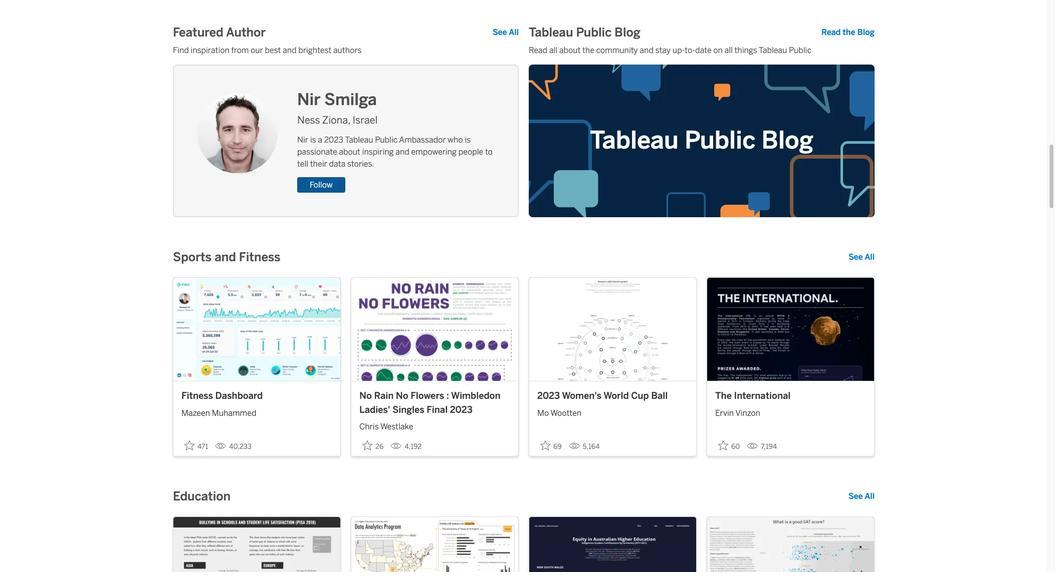 Task type: locate. For each thing, give the bounding box(es) containing it.
mo wootten link
[[537, 404, 688, 420]]

smilga‬‎
[[325, 90, 377, 109]]

blog
[[615, 25, 641, 40], [857, 27, 875, 37], [762, 126, 814, 155]]

about
[[559, 46, 581, 55], [339, 148, 360, 157]]

read the blog
[[822, 27, 875, 37]]

mazeen muhammed link
[[181, 404, 332, 420]]

workbook thumbnail image
[[173, 278, 340, 382], [351, 278, 518, 382], [529, 278, 696, 382], [707, 278, 874, 382], [173, 518, 340, 573], [351, 518, 518, 573], [529, 518, 696, 573], [707, 518, 874, 573]]

2023 right a
[[324, 136, 343, 145]]

69
[[553, 443, 562, 452]]

fitness
[[239, 250, 281, 265], [181, 391, 213, 402]]

40,233 views element
[[211, 439, 256, 456]]

about down tableau public blog heading
[[559, 46, 581, 55]]

1 vertical spatial tableau public blog
[[590, 126, 814, 155]]

1 horizontal spatial 2023
[[450, 405, 473, 416]]

0 horizontal spatial the
[[583, 46, 594, 55]]

stories.
[[347, 160, 374, 169]]

tableau inside the nir is a 2023 tableau public ambassador who is passionate about inspiring and empowering people to tell their data stories.
[[345, 136, 373, 145]]

see all link for and
[[849, 252, 875, 264]]

2 all from the left
[[725, 46, 733, 55]]

1 horizontal spatial add favorite button
[[537, 438, 565, 455]]

tableau
[[529, 25, 573, 40], [759, 46, 787, 55], [590, 126, 679, 155], [345, 136, 373, 145]]

and
[[283, 46, 297, 55], [640, 46, 654, 55], [396, 148, 409, 157], [215, 250, 236, 265]]

1 is from the left
[[310, 136, 316, 145]]

0 horizontal spatial all
[[549, 46, 558, 55]]

0 vertical spatial about
[[559, 46, 581, 55]]

read the blog link
[[822, 26, 875, 39]]

7,194
[[761, 443, 777, 452]]

2 horizontal spatial 2023
[[537, 391, 560, 402]]

women's
[[562, 391, 602, 402]]

40,233
[[229, 443, 252, 452]]

2023 down wimbledon
[[450, 405, 473, 416]]

add favorite button down mo
[[537, 438, 565, 455]]

1 horizontal spatial the
[[843, 27, 855, 37]]

all
[[549, 46, 558, 55], [725, 46, 733, 55]]

1 horizontal spatial read
[[822, 27, 841, 37]]

mazeen muhammed
[[181, 409, 256, 418]]

on
[[714, 46, 723, 55]]

wimbledon
[[451, 391, 501, 402]]

to-
[[685, 46, 695, 55]]

see all featured authors element
[[493, 26, 519, 39]]

26
[[375, 443, 384, 452]]

data
[[329, 160, 345, 169]]

community
[[596, 46, 638, 55]]

singles
[[393, 405, 424, 416]]

tableau public blog link
[[529, 65, 875, 217]]

is up people
[[465, 136, 471, 145]]

add favorite button containing 69
[[537, 438, 565, 455]]

no up 'singles'
[[396, 391, 408, 402]]

featured author: nir.smilga image
[[198, 94, 278, 174]]

passionate
[[297, 148, 337, 157]]

2 vertical spatial see
[[849, 492, 863, 502]]

and down ambassador on the left top of the page
[[396, 148, 409, 157]]

and right sports
[[215, 250, 236, 265]]

0 vertical spatial the
[[843, 27, 855, 37]]

nir is a 2023 tableau public ambassador who is passionate about inspiring and empowering people to tell their data stories.
[[297, 136, 493, 169]]

0 horizontal spatial add favorite button
[[181, 438, 211, 455]]

2023 up mo
[[537, 391, 560, 402]]

things
[[735, 46, 757, 55]]

public
[[576, 25, 612, 40], [789, 46, 812, 55], [685, 126, 756, 155], [375, 136, 398, 145]]

read for read all about the community and stay up-to-date on all things tableau public
[[529, 46, 547, 55]]

Add Favorite button
[[181, 438, 211, 455], [537, 438, 565, 455]]

muhammed
[[212, 409, 256, 418]]

the
[[843, 27, 855, 37], [583, 46, 594, 55]]

1 vertical spatial 2023
[[537, 391, 560, 402]]

all down tableau public blog heading
[[549, 46, 558, 55]]

read inside read the blog link
[[822, 27, 841, 37]]

0 vertical spatial fitness
[[239, 250, 281, 265]]

1 horizontal spatial about
[[559, 46, 581, 55]]

0 horizontal spatial read
[[529, 46, 547, 55]]

follow button
[[297, 178, 345, 193]]

0 horizontal spatial fitness
[[181, 391, 213, 402]]

1 horizontal spatial no
[[396, 391, 408, 402]]

see all link
[[493, 26, 519, 39], [849, 252, 875, 264], [849, 491, 875, 503]]

0 vertical spatial see all
[[493, 27, 519, 37]]

1 vertical spatial about
[[339, 148, 360, 157]]

2023 inside no rain no flowers : wimbledon ladies' singles final 2023
[[450, 405, 473, 416]]

1 horizontal spatial all
[[725, 46, 733, 55]]

is left a
[[310, 136, 316, 145]]

read all about the community and stay up-to-date on all things tableau public
[[529, 46, 812, 55]]

1 vertical spatial see all link
[[849, 252, 875, 264]]

2 is from the left
[[465, 136, 471, 145]]

no
[[359, 391, 372, 402], [396, 391, 408, 402]]

4,192
[[405, 443, 422, 452]]

add favorite button containing 471
[[181, 438, 211, 455]]

2 add favorite button from the left
[[537, 438, 565, 455]]

to
[[485, 148, 493, 157]]

1 no from the left
[[359, 391, 372, 402]]

2 vertical spatial see all
[[849, 492, 875, 502]]

education heading
[[173, 489, 231, 505]]

who
[[448, 136, 463, 145]]

Add Favorite button
[[715, 438, 743, 455]]

author
[[226, 25, 266, 40]]

0 vertical spatial 2023
[[324, 136, 343, 145]]

see for author
[[493, 27, 507, 37]]

2023 women's world cup ball
[[537, 391, 668, 402]]

1 add favorite button from the left
[[181, 438, 211, 455]]

0 horizontal spatial is
[[310, 136, 316, 145]]

ball
[[651, 391, 668, 402]]

2 vertical spatial all
[[865, 492, 875, 502]]

0 vertical spatial see all link
[[493, 26, 519, 39]]

chris westlake
[[359, 423, 413, 432]]

see
[[493, 27, 507, 37], [849, 253, 863, 262], [849, 492, 863, 502]]

and left stay
[[640, 46, 654, 55]]

1 vertical spatial read
[[529, 46, 547, 55]]

1 horizontal spatial is
[[465, 136, 471, 145]]

0 vertical spatial all
[[509, 27, 519, 37]]

all
[[509, 27, 519, 37], [865, 253, 875, 262], [865, 492, 875, 502]]

0 vertical spatial read
[[822, 27, 841, 37]]

Add Favorite button
[[359, 438, 387, 455]]

ness
[[297, 114, 320, 126]]

dashboard
[[215, 391, 263, 402]]

see all
[[493, 27, 519, 37], [849, 253, 875, 262], [849, 492, 875, 502]]

7,194 views element
[[743, 439, 781, 456]]

empowering
[[411, 148, 457, 157]]

fitness inside heading
[[239, 250, 281, 265]]

add favorite button down mazeen
[[181, 438, 211, 455]]

public inside heading
[[576, 25, 612, 40]]

and right best on the left of the page
[[283, 46, 297, 55]]

0 horizontal spatial about
[[339, 148, 360, 157]]

read
[[822, 27, 841, 37], [529, 46, 547, 55]]

about up stories.
[[339, 148, 360, 157]]

1 vertical spatial see
[[849, 253, 863, 262]]

all right on on the right of page
[[725, 46, 733, 55]]

1 vertical spatial all
[[865, 253, 875, 262]]

our
[[251, 46, 263, 55]]

0 horizontal spatial 2023
[[324, 136, 343, 145]]

0 vertical spatial see
[[493, 27, 507, 37]]

date
[[695, 46, 712, 55]]

no rain no flowers : wimbledon ladies' singles final 2023 link
[[359, 390, 510, 418]]

no rain no flowers : wimbledon ladies' singles final 2023
[[359, 391, 501, 416]]

ervin vinzon link
[[715, 404, 866, 420]]

0 horizontal spatial blog
[[615, 25, 641, 40]]

0 horizontal spatial no
[[359, 391, 372, 402]]

no up ladies'
[[359, 391, 372, 402]]

read inside read all about the community and stay up-to-date on all things tableau public element
[[529, 46, 547, 55]]

2 vertical spatial 2023
[[450, 405, 473, 416]]

1 vertical spatial see all
[[849, 253, 875, 262]]

1 horizontal spatial fitness
[[239, 250, 281, 265]]

ervin
[[715, 409, 734, 418]]



Task type: vqa. For each thing, say whether or not it's contained in the screenshot.


Task type: describe. For each thing, give the bounding box(es) containing it.
mo wootten
[[537, 409, 582, 418]]

cup
[[631, 391, 649, 402]]

sports and fitness
[[173, 250, 281, 265]]

follow
[[310, 181, 333, 190]]

see inside see all education element
[[849, 492, 863, 502]]

5,164
[[583, 443, 600, 452]]

ziona,
[[322, 114, 350, 126]]

1 vertical spatial fitness
[[181, 391, 213, 402]]

see all for and
[[849, 253, 875, 262]]

the
[[715, 391, 732, 402]]

the international link
[[715, 390, 866, 404]]

2 horizontal spatial blog
[[857, 27, 875, 37]]

blog inside heading
[[615, 25, 641, 40]]

471
[[198, 443, 208, 452]]

find inspiration from our best and brightest authors element
[[173, 45, 519, 57]]

‫nir smilga‬‎ link
[[297, 89, 496, 111]]

international
[[734, 391, 791, 402]]

see all link for author
[[493, 26, 519, 39]]

brightest
[[298, 46, 331, 55]]

mazeen
[[181, 409, 210, 418]]

nir
[[297, 136, 308, 145]]

people
[[459, 148, 483, 157]]

find
[[173, 46, 189, 55]]

2 vertical spatial see all link
[[849, 491, 875, 503]]

chris westlake link
[[359, 418, 510, 434]]

1 horizontal spatial blog
[[762, 126, 814, 155]]

education
[[173, 490, 231, 504]]

israel
[[353, 114, 378, 126]]

inspiring
[[362, 148, 394, 157]]

the international
[[715, 391, 791, 402]]

rain
[[374, 391, 394, 402]]

their
[[310, 160, 327, 169]]

final
[[427, 405, 448, 416]]

see for and
[[849, 253, 863, 262]]

from
[[231, 46, 249, 55]]

fitness dashboard
[[181, 391, 263, 402]]

inspiration
[[191, 46, 230, 55]]

featured
[[173, 25, 223, 40]]

find inspiration from our best and brightest authors
[[173, 46, 362, 55]]

2023 women's world cup ball link
[[537, 390, 688, 404]]

add favorite button for fitness
[[181, 438, 211, 455]]

tableau inside heading
[[529, 25, 573, 40]]

vinzon
[[736, 409, 760, 418]]

1 all from the left
[[549, 46, 558, 55]]

5,164 views element
[[565, 439, 604, 456]]

2023 inside "2023 women's world cup ball" link
[[537, 391, 560, 402]]

1 vertical spatial the
[[583, 46, 594, 55]]

sports
[[173, 250, 212, 265]]

stay
[[655, 46, 671, 55]]

world
[[604, 391, 629, 402]]

tableau public blog heading
[[529, 24, 641, 41]]

featured author
[[173, 25, 266, 40]]

0 vertical spatial tableau public blog
[[529, 25, 641, 40]]

fitness dashboard link
[[181, 390, 332, 404]]

westlake
[[380, 423, 413, 432]]

public inside the nir is a 2023 tableau public ambassador who is passionate about inspiring and empowering people to tell their data stories.
[[375, 136, 398, 145]]

chris
[[359, 423, 379, 432]]

a
[[318, 136, 322, 145]]

best
[[265, 46, 281, 55]]

up-
[[673, 46, 685, 55]]

mo
[[537, 409, 549, 418]]

ambassador
[[399, 136, 446, 145]]

2023 inside the nir is a 2023 tableau public ambassador who is passionate about inspiring and empowering people to tell their data stories.
[[324, 136, 343, 145]]

ervin vinzon
[[715, 409, 760, 418]]

4,192 views element
[[387, 439, 426, 456]]

featured author heading
[[173, 24, 266, 41]]

about inside the nir is a 2023 tableau public ambassador who is passionate about inspiring and empowering people to tell their data stories.
[[339, 148, 360, 157]]

and inside heading
[[215, 250, 236, 265]]

tell
[[297, 160, 308, 169]]

and inside the nir is a 2023 tableau public ambassador who is passionate about inspiring and empowering people to tell their data stories.
[[396, 148, 409, 157]]

:
[[447, 391, 449, 402]]

sports and fitness heading
[[173, 250, 281, 266]]

see all for author
[[493, 27, 519, 37]]

‫nir
[[297, 90, 320, 109]]

flowers
[[411, 391, 444, 402]]

‫nir smilga‬‎ ness ziona, israel
[[297, 90, 378, 126]]

2 no from the left
[[396, 391, 408, 402]]

and inside "element"
[[283, 46, 297, 55]]

add favorite button for 2023
[[537, 438, 565, 455]]

all for and
[[865, 253, 875, 262]]

read all about the community and stay up-to-date on all things tableau public element
[[529, 45, 875, 57]]

see all education element
[[849, 491, 875, 503]]

wootten
[[551, 409, 582, 418]]

60
[[731, 443, 740, 452]]

see all sports and fitness element
[[849, 252, 875, 264]]

ladies'
[[359, 405, 390, 416]]

read for read the blog
[[822, 27, 841, 37]]

authors
[[333, 46, 362, 55]]

all for author
[[509, 27, 519, 37]]



